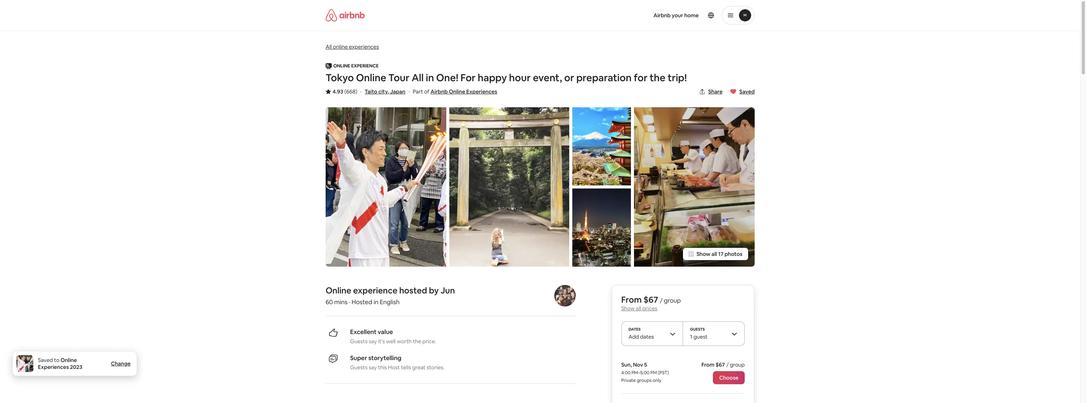 Task type: locate. For each thing, give the bounding box(es) containing it.
online
[[356, 71, 387, 84], [449, 88, 466, 95], [326, 285, 352, 296], [61, 357, 77, 364]]

say
[[369, 338, 377, 345], [369, 364, 377, 371]]

·
[[361, 88, 362, 95], [409, 88, 410, 95], [349, 298, 351, 306]]

1 vertical spatial from
[[702, 362, 715, 368]]

say inside 'super storytelling guests say this host tells great stories.'
[[369, 364, 377, 371]]

1 vertical spatial group
[[730, 362, 745, 368]]

airbnb your home
[[654, 12, 699, 19]]

0 horizontal spatial ·
[[349, 298, 351, 306]]

1 horizontal spatial $67
[[716, 362, 725, 368]]

0 horizontal spatial experiences
[[38, 364, 69, 371]]

online right to
[[61, 357, 77, 364]]

experiences
[[467, 88, 498, 95], [38, 364, 69, 371]]

1 horizontal spatial from
[[702, 362, 715, 368]]

home
[[685, 12, 699, 19]]

experience cover photo image
[[326, 107, 447, 267], [326, 107, 447, 267]]

5
[[645, 362, 648, 368]]

japan
[[390, 88, 406, 95]]

0 vertical spatial guests
[[691, 327, 705, 332]]

$67 for from $67 / group show all prices
[[644, 294, 659, 305]]

0 vertical spatial all
[[326, 43, 332, 50]]

· right mins
[[349, 298, 351, 306]]

0 horizontal spatial all
[[326, 43, 332, 50]]

1 horizontal spatial airbnb
[[654, 12, 671, 19]]

$67 up the choose link
[[716, 362, 725, 368]]

experience photo 2 image
[[573, 107, 631, 186], [573, 107, 631, 186]]

experience photo 4 image
[[634, 107, 755, 267], [634, 107, 755, 267]]

2 vertical spatial guests
[[350, 364, 368, 371]]

2 horizontal spatial ·
[[409, 88, 410, 95]]

the right the for on the top right of the page
[[650, 71, 666, 84]]

tokyo online tour all in one! for happy hour event, or preparation for the trip!
[[326, 71, 687, 84]]

experience photo 3 image
[[573, 189, 631, 267], [573, 189, 631, 267]]

online inside online experiences 2023
[[61, 357, 77, 364]]

saved left to
[[38, 357, 53, 364]]

experience photo 1 image
[[450, 107, 570, 267], [450, 107, 570, 267]]

1 vertical spatial say
[[369, 364, 377, 371]]

part
[[413, 88, 423, 95]]

or
[[565, 71, 575, 84]]

the left price.
[[413, 338, 422, 345]]

guests inside "excellent value guests say it's well worth the price."
[[350, 338, 368, 345]]

2 say from the top
[[369, 364, 377, 371]]

0 horizontal spatial $67
[[644, 294, 659, 305]]

airbnb right of
[[431, 88, 448, 95]]

/
[[661, 297, 663, 305], [727, 362, 729, 368]]

$67
[[644, 294, 659, 305], [716, 362, 725, 368]]

0 vertical spatial saved
[[740, 88, 755, 95]]

online down experience
[[356, 71, 387, 84]]

1 horizontal spatial the
[[650, 71, 666, 84]]

$67 up 'dates add dates'
[[644, 294, 659, 305]]

experiences
[[349, 43, 379, 50]]

group
[[664, 297, 681, 305], [730, 362, 745, 368]]

all up part
[[412, 71, 424, 84]]

in
[[426, 71, 434, 84], [374, 298, 379, 306]]

pm
[[651, 370, 657, 376]]

1 vertical spatial the
[[413, 338, 422, 345]]

1 horizontal spatial /
[[727, 362, 729, 368]]

preparation
[[577, 71, 632, 84]]

in up · taito city, japan · part of airbnb online experiences
[[426, 71, 434, 84]]

0 horizontal spatial group
[[664, 297, 681, 305]]

guests down 'excellent'
[[350, 338, 368, 345]]

1 horizontal spatial saved
[[740, 88, 755, 95]]

show left "prices"
[[622, 305, 635, 312]]

online experiences 2023
[[38, 357, 82, 371]]

show inside from $67 / group show all prices
[[622, 305, 635, 312]]

show
[[697, 251, 711, 258], [622, 305, 635, 312]]

sun, nov 5 4:00 pm–5:00 pm (pst) private groups only
[[622, 362, 669, 384]]

group for from $67 / group show all prices
[[664, 297, 681, 305]]

17
[[719, 251, 724, 258]]

0 horizontal spatial /
[[661, 297, 663, 305]]

1 horizontal spatial all
[[712, 251, 718, 258]]

/ inside from $67 / group show all prices
[[661, 297, 663, 305]]

$67 for from $67 / group
[[716, 362, 725, 368]]

0 horizontal spatial from
[[622, 294, 642, 305]]

1 vertical spatial /
[[727, 362, 729, 368]]

say left it's
[[369, 338, 377, 345]]

guest
[[694, 334, 708, 340]]

0 vertical spatial from
[[622, 294, 642, 305]]

the
[[650, 71, 666, 84], [413, 338, 422, 345]]

0 vertical spatial airbnb
[[654, 12, 671, 19]]

price.
[[423, 338, 436, 345]]

saved inside "button"
[[740, 88, 755, 95]]

say for storytelling
[[369, 364, 377, 371]]

tour
[[389, 71, 410, 84]]

0 vertical spatial the
[[650, 71, 666, 84]]

0 horizontal spatial all
[[636, 305, 642, 312]]

say inside "excellent value guests say it's well worth the price."
[[369, 338, 377, 345]]

1 vertical spatial all
[[636, 305, 642, 312]]

airbnb left your
[[654, 12, 671, 19]]

show left the 17
[[697, 251, 711, 258]]

say for value
[[369, 338, 377, 345]]

0 vertical spatial show
[[697, 251, 711, 258]]

experiences down "happy"
[[467, 88, 498, 95]]

all
[[326, 43, 332, 50], [412, 71, 424, 84]]

show all 17 photos
[[697, 251, 743, 258]]

guests
[[691, 327, 705, 332], [350, 338, 368, 345], [350, 364, 368, 371]]

0 vertical spatial experiences
[[467, 88, 498, 95]]

guests inside 'super storytelling guests say this host tells great stories.'
[[350, 364, 368, 371]]

host
[[388, 364, 400, 371]]

1 say from the top
[[369, 338, 377, 345]]

change
[[111, 360, 131, 367]]

airbnb your home link
[[649, 7, 704, 23]]

dates
[[629, 327, 641, 332]]

taito
[[365, 88, 378, 95]]

airbnb online experiences link
[[431, 88, 498, 95]]

1 vertical spatial experiences
[[38, 364, 69, 371]]

1 vertical spatial $67
[[716, 362, 725, 368]]

guests inside guests 1 guest
[[691, 327, 705, 332]]

0 horizontal spatial in
[[374, 298, 379, 306]]

all left online
[[326, 43, 332, 50]]

60
[[326, 298, 333, 306]]

say left this
[[369, 364, 377, 371]]

all inside from $67 / group show all prices
[[636, 305, 642, 312]]

1 horizontal spatial group
[[730, 362, 745, 368]]

1 vertical spatial guests
[[350, 338, 368, 345]]

(pst)
[[658, 370, 669, 376]]

0 horizontal spatial saved
[[38, 357, 53, 364]]

saved button
[[728, 85, 758, 98]]

4.93
[[333, 88, 344, 95]]

online experience hosted by jun 60 mins · hosted in english
[[326, 285, 455, 306]]

0 horizontal spatial show
[[622, 305, 635, 312]]

saved
[[740, 88, 755, 95], [38, 357, 53, 364]]

0 horizontal spatial the
[[413, 338, 422, 345]]

from for from $67 / group
[[702, 362, 715, 368]]

in down experience on the left of page
[[374, 298, 379, 306]]

· left taito on the left top of page
[[361, 88, 362, 95]]

0 vertical spatial /
[[661, 297, 663, 305]]

all left "prices"
[[636, 305, 642, 312]]

1 vertical spatial in
[[374, 298, 379, 306]]

add
[[629, 334, 639, 340]]

guests 1 guest
[[691, 327, 708, 340]]

guests up the guest
[[691, 327, 705, 332]]

guests for super storytelling
[[350, 364, 368, 371]]

airbnb
[[654, 12, 671, 19], [431, 88, 448, 95]]

saved right share
[[740, 88, 755, 95]]

online
[[334, 63, 350, 69]]

1 vertical spatial saved
[[38, 357, 53, 364]]

all online experiences
[[326, 43, 379, 50]]

· left part
[[409, 88, 410, 95]]

event,
[[533, 71, 563, 84]]

1 vertical spatial airbnb
[[431, 88, 448, 95]]

guests down super
[[350, 364, 368, 371]]

1 horizontal spatial all
[[412, 71, 424, 84]]

$67 inside from $67 / group show all prices
[[644, 294, 659, 305]]

excellent
[[350, 328, 377, 336]]

from inside from $67 / group show all prices
[[622, 294, 642, 305]]

4.93 (668)
[[333, 88, 358, 95]]

0 vertical spatial say
[[369, 338, 377, 345]]

1 horizontal spatial in
[[426, 71, 434, 84]]

in inside online experience hosted by jun 60 mins · hosted in english
[[374, 298, 379, 306]]

group inside from $67 / group show all prices
[[664, 297, 681, 305]]

0 vertical spatial group
[[664, 297, 681, 305]]

from left "prices"
[[622, 294, 642, 305]]

1 vertical spatial show
[[622, 305, 635, 312]]

learn more about the host, jun. image
[[555, 285, 576, 307], [555, 285, 576, 307]]

from up the choose link
[[702, 362, 715, 368]]

0 vertical spatial $67
[[644, 294, 659, 305]]

all left the 17
[[712, 251, 718, 258]]

experiences left '2023'
[[38, 364, 69, 371]]

from
[[622, 294, 642, 305], [702, 362, 715, 368]]

to
[[54, 357, 59, 364]]

all
[[712, 251, 718, 258], [636, 305, 642, 312]]

by jun
[[429, 285, 455, 296]]

0 vertical spatial in
[[426, 71, 434, 84]]

online up mins
[[326, 285, 352, 296]]



Task type: vqa. For each thing, say whether or not it's contained in the screenshot.
Airbnb within profile element
yes



Task type: describe. For each thing, give the bounding box(es) containing it.
show all 17 photos link
[[683, 248, 749, 261]]

it's
[[378, 338, 385, 345]]

share button
[[697, 85, 726, 98]]

online
[[333, 43, 348, 50]]

tells
[[401, 364, 411, 371]]

groups
[[637, 378, 652, 384]]

(668)
[[345, 88, 358, 95]]

from $67 / group show all prices
[[622, 294, 681, 312]]

experiences inside online experiences 2023
[[38, 364, 69, 371]]

only
[[653, 378, 662, 384]]

online inside online experience hosted by jun 60 mins · hosted in english
[[326, 285, 352, 296]]

change button
[[111, 360, 131, 367]]

pm–5:00
[[632, 370, 650, 376]]

choose link
[[714, 371, 745, 385]]

for
[[634, 71, 648, 84]]

2023
[[70, 364, 82, 371]]

all online experiences link
[[326, 43, 379, 51]]

taito city, japan link
[[365, 88, 406, 95]]

mins
[[335, 298, 348, 306]]

super
[[350, 354, 367, 362]]

from $67 / group
[[702, 362, 745, 368]]

airbnb inside profile element
[[654, 12, 671, 19]]

excellent value guests say it's well worth the price.
[[350, 328, 436, 345]]

this
[[378, 364, 387, 371]]

guests for excellent value
[[350, 338, 368, 345]]

experience
[[351, 63, 379, 69]]

trip!
[[668, 71, 687, 84]]

sun,
[[622, 362, 632, 368]]

0 horizontal spatial airbnb
[[431, 88, 448, 95]]

saved for saved to
[[38, 357, 53, 364]]

tokyo
[[326, 71, 354, 84]]

prices
[[643, 305, 658, 312]]

/ for from $67 / group show all prices
[[661, 297, 663, 305]]

1 horizontal spatial experiences
[[467, 88, 498, 95]]

one!
[[437, 71, 459, 84]]

· taito city, japan · part of airbnb online experiences
[[361, 88, 498, 95]]

dates
[[641, 334, 654, 340]]

english
[[380, 298, 400, 306]]

photos
[[725, 251, 743, 258]]

saved for saved
[[740, 88, 755, 95]]

happy
[[478, 71, 507, 84]]

online experience
[[334, 63, 379, 69]]

1
[[691, 334, 693, 340]]

0 vertical spatial all
[[712, 251, 718, 258]]

your
[[672, 12, 684, 19]]

share
[[709, 88, 723, 95]]

well
[[386, 338, 396, 345]]

· inside online experience hosted by jun 60 mins · hosted in english
[[349, 298, 351, 306]]

storytelling
[[369, 354, 402, 362]]

super storytelling guests say this host tells great stories.
[[350, 354, 445, 371]]

online down one!
[[449, 88, 466, 95]]

for
[[461, 71, 476, 84]]

1 horizontal spatial show
[[697, 251, 711, 258]]

stories.
[[427, 364, 445, 371]]

4:00
[[622, 370, 631, 376]]

hosted
[[352, 298, 373, 306]]

value
[[378, 328, 393, 336]]

hour
[[509, 71, 531, 84]]

show all prices button
[[622, 305, 658, 312]]

city,
[[379, 88, 389, 95]]

profile element
[[550, 0, 755, 31]]

choose
[[720, 375, 739, 381]]

worth
[[397, 338, 412, 345]]

the inside "excellent value guests say it's well worth the price."
[[413, 338, 422, 345]]

group for from $67 / group
[[730, 362, 745, 368]]

dates add dates
[[629, 327, 654, 340]]

1 vertical spatial all
[[412, 71, 424, 84]]

/ for from $67 / group
[[727, 362, 729, 368]]

of
[[424, 88, 430, 95]]

1 horizontal spatial ·
[[361, 88, 362, 95]]

saved to
[[38, 357, 59, 364]]

nov
[[634, 362, 644, 368]]

experience
[[353, 285, 398, 296]]

great
[[413, 364, 426, 371]]

hosted
[[400, 285, 427, 296]]

from for from $67 / group show all prices
[[622, 294, 642, 305]]

private
[[622, 378, 636, 384]]



